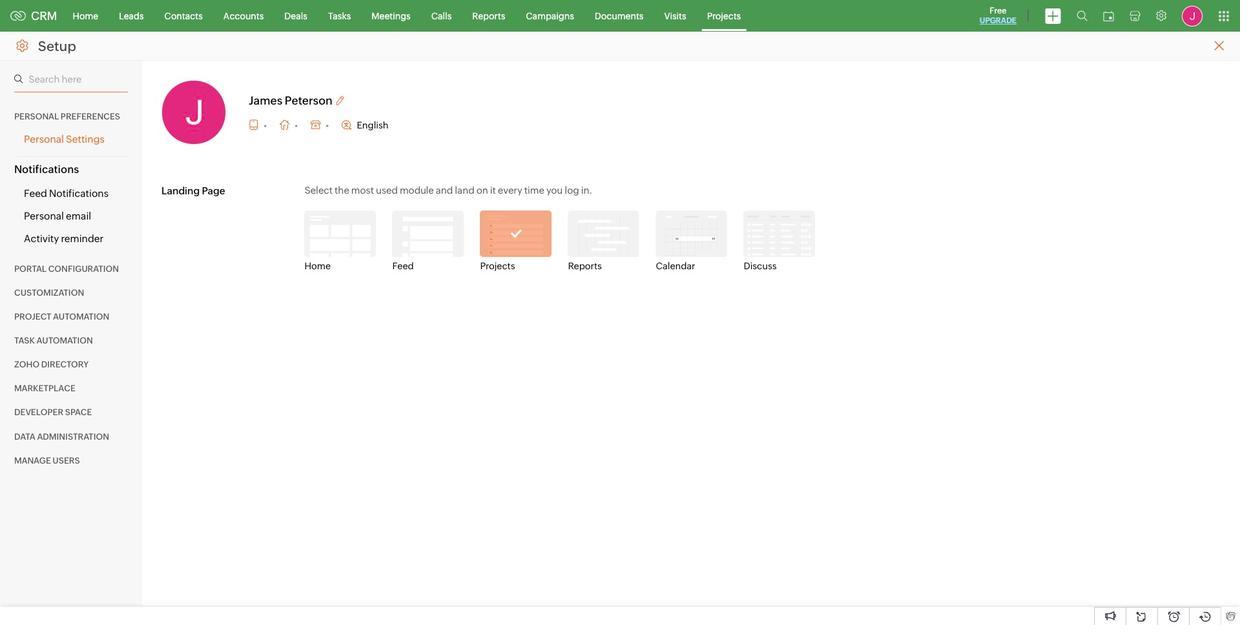 Task type: vqa. For each thing, say whether or not it's contained in the screenshot.
region
no



Task type: describe. For each thing, give the bounding box(es) containing it.
leads
[[119, 11, 144, 21]]

free
[[990, 6, 1007, 16]]

accounts link
[[213, 0, 274, 31]]

calls link
[[421, 0, 462, 31]]

profile element
[[1175, 0, 1211, 31]]

reports
[[472, 11, 505, 21]]

tasks link
[[318, 0, 361, 31]]

calendar image
[[1104, 11, 1115, 21]]

search image
[[1077, 10, 1088, 21]]

create menu image
[[1045, 8, 1062, 24]]

deals
[[284, 11, 307, 21]]

meetings link
[[361, 0, 421, 31]]

contacts
[[165, 11, 203, 21]]

projects link
[[697, 0, 752, 31]]

documents
[[595, 11, 644, 21]]

visits
[[664, 11, 687, 21]]

deals link
[[274, 0, 318, 31]]

documents link
[[585, 0, 654, 31]]

search element
[[1069, 0, 1096, 32]]

projects
[[707, 11, 741, 21]]

visits link
[[654, 0, 697, 31]]



Task type: locate. For each thing, give the bounding box(es) containing it.
crm
[[31, 9, 57, 23]]

upgrade
[[980, 16, 1017, 25]]

leads link
[[109, 0, 154, 31]]

accounts
[[223, 11, 264, 21]]

home
[[73, 11, 98, 21]]

contacts link
[[154, 0, 213, 31]]

profile image
[[1182, 5, 1203, 26]]

create menu element
[[1038, 0, 1069, 31]]

free upgrade
[[980, 6, 1017, 25]]

calls
[[431, 11, 452, 21]]

meetings
[[372, 11, 411, 21]]

crm link
[[10, 9, 57, 23]]

campaigns
[[526, 11, 574, 21]]

tasks
[[328, 11, 351, 21]]

campaigns link
[[516, 0, 585, 31]]

home link
[[62, 0, 109, 31]]

reports link
[[462, 0, 516, 31]]



